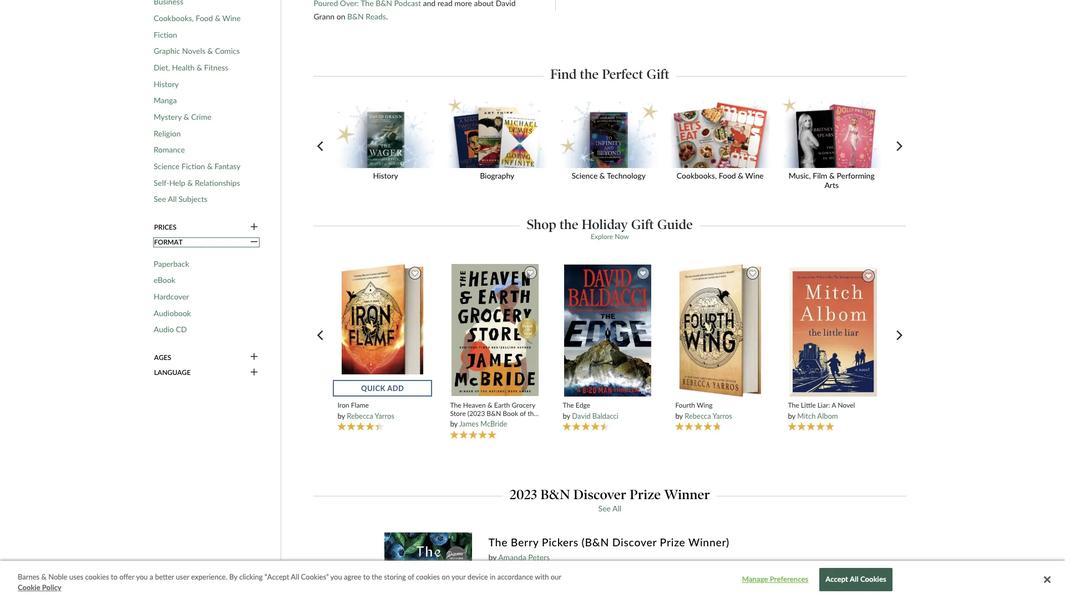 Task type: locate. For each thing, give the bounding box(es) containing it.
on inside the "and read more about david grann on"
[[337, 12, 346, 21]]

1 cookies from the left
[[85, 573, 109, 582]]

rebecca
[[347, 412, 374, 421], [685, 412, 712, 421]]

science fiction & fantasy
[[154, 162, 241, 171]]

ages button
[[154, 353, 259, 363]]

science fiction & fantasy link
[[154, 162, 241, 171]]

health
[[172, 63, 195, 72]]

1 vertical spatial cookbooks, food & wine link
[[667, 98, 779, 187]]

music,
[[789, 171, 812, 180]]

audiobook link
[[154, 308, 191, 318]]

& up cookie policy link
[[41, 573, 47, 582]]

baldacci
[[593, 412, 619, 421]]

0 vertical spatial wine
[[223, 13, 241, 23]]

2 yarros from the left
[[713, 412, 733, 421]]

0 horizontal spatial cookbooks, food & wine link
[[154, 13, 241, 23]]

the right shop in the top of the page
[[560, 216, 579, 233]]

peters!
[[760, 572, 783, 582]]

mystery
[[154, 112, 182, 122]]

0 horizontal spatial yarros
[[375, 412, 395, 421]]

offer
[[119, 573, 134, 582]]

barnes up cookie
[[18, 573, 40, 582]]

by left manage
[[720, 572, 728, 582]]

1 you from the left
[[136, 573, 148, 582]]

cookbooks, food & wine link
[[154, 13, 241, 23], [667, 98, 779, 187]]

the down grocery
[[528, 410, 538, 418]]

audio cd link
[[154, 325, 187, 335]]

& inside "the heaven & earth grocery store (2023 b&n book of the year)"
[[488, 401, 493, 409]]

science & technology image
[[556, 98, 663, 168]]

prize inside the berry pickers (b&n discover prize winner) by amanda peters
[[660, 536, 686, 549]]

0 vertical spatial prize
[[630, 487, 662, 503]]

1 horizontal spatial cookies
[[416, 573, 440, 582]]

history link
[[154, 79, 179, 89], [332, 98, 444, 187]]

to
[[111, 573, 118, 582], [364, 573, 370, 582]]

1 horizontal spatial on
[[442, 573, 450, 582]]

the left storing
[[372, 573, 382, 582]]

see all subjects
[[154, 195, 207, 204]]

0 vertical spatial cookbooks,
[[154, 13, 194, 23]]

mitch
[[798, 412, 816, 421]]

rebecca yarros link down wing
[[685, 412, 733, 421]]

0 horizontal spatial rebecca
[[347, 412, 374, 421]]

by left mitch
[[789, 412, 796, 421]]

0 horizontal spatial of
[[408, 573, 415, 582]]

discover down the berry pickers (b&n discover prize winner) by amanda peters
[[579, 572, 609, 582]]

1 yarros from the left
[[375, 412, 395, 421]]

1 vertical spatial david
[[573, 412, 591, 421]]

1 horizontal spatial david
[[573, 412, 591, 421]]

wine up comics
[[223, 13, 241, 23]]

rebecca down flame
[[347, 412, 374, 421]]

fourth
[[676, 402, 696, 410]]

1 vertical spatial amanda
[[730, 572, 758, 582]]

the inside the edge by david baldacci
[[563, 402, 574, 410]]

the berry pickers (b&n discover prize winner) by amanda peters
[[489, 536, 730, 562]]

0 horizontal spatial science
[[154, 162, 180, 171]]

self-help & relationships
[[154, 178, 240, 188]]

the little liar: a novel link
[[789, 402, 879, 410]]

science left technology
[[572, 171, 598, 180]]

1 horizontal spatial history
[[373, 171, 399, 180]]

discover up winner
[[613, 536, 657, 549]]

1 vertical spatial cookbooks,
[[677, 171, 717, 180]]

on right grann
[[337, 12, 346, 21]]

2 rebecca from the left
[[685, 412, 712, 421]]

science
[[154, 162, 180, 171], [572, 171, 598, 180]]

0 horizontal spatial cookbooks,
[[154, 13, 194, 23]]

fourth wing image
[[680, 264, 762, 398]]

0 vertical spatial fiction
[[154, 30, 177, 39]]

yarros for iron flame by rebecca yarros
[[375, 412, 395, 421]]

& left the earth
[[488, 401, 493, 409]]

& right help
[[188, 178, 193, 188]]

the inside "the heaven & earth grocery store (2023 b&n book of the year)"
[[451, 401, 462, 409]]

gift left guide
[[632, 216, 655, 233]]

0 horizontal spatial noble
[[48, 573, 67, 582]]

by down iron
[[338, 412, 345, 421]]

1 horizontal spatial see
[[599, 504, 611, 514]]

1 vertical spatial b&n
[[487, 410, 501, 418]]

1 vertical spatial of
[[408, 573, 415, 582]]

rebecca for fourth wing by rebecca yarros
[[685, 412, 712, 421]]

prices
[[154, 223, 177, 232]]

manage preferences button
[[741, 569, 811, 591]]

mystery & crime link
[[154, 112, 212, 122]]

1 horizontal spatial fiction
[[182, 162, 205, 171]]

1 to from the left
[[111, 573, 118, 582]]

1 horizontal spatial of
[[520, 410, 526, 418]]

the inside the berry pickers (b&n discover prize winner) by amanda peters
[[489, 536, 508, 549]]

see up (b&n
[[599, 504, 611, 514]]

2023 right in
[[504, 572, 522, 582]]

1 horizontal spatial you
[[331, 573, 342, 582]]

graphic
[[154, 46, 180, 56]]

prize
[[630, 487, 662, 503], [660, 536, 686, 549], [611, 572, 628, 582]]

0 vertical spatial gift
[[647, 66, 670, 82]]

0 horizontal spatial cookbooks, food & wine
[[154, 13, 241, 23]]

2023 up berry
[[510, 487, 538, 503]]

the left edge
[[563, 402, 574, 410]]

0 horizontal spatial fiction
[[154, 30, 177, 39]]

barnes down 'peters'
[[524, 572, 547, 582]]

0 vertical spatial b&n
[[348, 12, 364, 21]]

1 horizontal spatial food
[[719, 171, 737, 180]]

diet, health & fitness
[[154, 63, 229, 72]]

1 vertical spatial history link
[[332, 98, 444, 187]]

and read more about david grann on
[[314, 0, 516, 21]]

user
[[176, 573, 189, 582]]

0 horizontal spatial david
[[496, 0, 516, 8]]

0 horizontal spatial see
[[154, 195, 166, 204]]

explore
[[591, 233, 614, 241]]

the for heaven
[[451, 401, 462, 409]]

0 vertical spatial food
[[196, 13, 213, 23]]

& right the novels at the left of page
[[208, 46, 213, 56]]

food down cookbooks, food & wine image
[[719, 171, 737, 180]]

b&n left reads
[[348, 12, 364, 21]]

accept
[[826, 575, 849, 584]]

1 vertical spatial fiction
[[182, 162, 205, 171]]

of right storing
[[408, 573, 415, 582]]

gift inside shop the holiday gift guide explore now
[[632, 216, 655, 233]]

gift
[[647, 66, 670, 82], [632, 216, 655, 233]]

crime
[[191, 112, 212, 122]]

of inside "the heaven & earth grocery store (2023 b&n book of the year)"
[[520, 410, 526, 418]]

history up manga
[[154, 79, 179, 89]]

uses
[[69, 573, 83, 582]]

1 vertical spatial cookbooks, food & wine
[[677, 171, 764, 180]]

the for little
[[789, 402, 800, 410]]

2023
[[510, 487, 538, 503], [504, 572, 522, 582]]

you left a
[[136, 573, 148, 582]]

paperback link
[[154, 259, 189, 269]]

flame
[[351, 402, 369, 410]]

shop the holiday gift guide explore now
[[527, 216, 693, 241]]

yarros inside iron flame by rebecca yarros
[[375, 412, 395, 421]]

the edge image
[[564, 264, 653, 398]]

quick add
[[361, 384, 404, 393]]

1 horizontal spatial cookbooks, food & wine
[[677, 171, 764, 180]]

add
[[388, 384, 404, 393]]

0 vertical spatial amanda
[[499, 553, 527, 562]]

science down romance link
[[154, 162, 180, 171]]

on left your
[[442, 573, 450, 582]]

0 horizontal spatial on
[[337, 12, 346, 21]]

david inside the edge by david baldacci
[[573, 412, 591, 421]]

rebecca inside iron flame by rebecca yarros
[[347, 412, 374, 421]]

1 vertical spatial prize
[[660, 536, 686, 549]]

amanda inside the berry pickers (b&n discover prize winner) by amanda peters
[[499, 553, 527, 562]]

david right about
[[496, 0, 516, 8]]

wine left music,
[[746, 171, 764, 180]]

cookbooks, down cookbooks, food & wine image
[[677, 171, 717, 180]]

winner)
[[689, 536, 730, 549]]

music, film & performing arts
[[789, 171, 875, 190]]

1 horizontal spatial rebecca
[[685, 412, 712, 421]]

& inside music, film & performing arts
[[830, 171, 836, 180]]

rebecca yarros link
[[347, 412, 395, 421], [685, 412, 733, 421]]

barnes
[[524, 572, 547, 582], [18, 573, 40, 582]]

you left the "agree"
[[331, 573, 342, 582]]

see down self-
[[154, 195, 166, 204]]

rebecca yarros link down flame
[[347, 412, 395, 421]]

0 vertical spatial history link
[[154, 79, 179, 89]]

minus arrow image
[[251, 222, 258, 232]]

technology
[[607, 171, 646, 180]]

0 horizontal spatial amanda
[[499, 553, 527, 562]]

1 vertical spatial wine
[[746, 171, 764, 180]]

with
[[535, 573, 549, 582]]

the berry pickers (b&n discover prize winner) image
[[385, 533, 473, 600]]

0 vertical spatial of
[[520, 410, 526, 418]]

1 vertical spatial discover
[[613, 536, 657, 549]]

all down help
[[168, 195, 177, 204]]

guide
[[658, 216, 693, 233]]

0 vertical spatial see
[[154, 195, 166, 204]]

discover up see all 'link'
[[574, 487, 627, 503]]

to left offer
[[111, 573, 118, 582]]

0 horizontal spatial to
[[111, 573, 118, 582]]

to right the "agree"
[[364, 573, 370, 582]]

0 vertical spatial 2023
[[510, 487, 538, 503]]

yarros
[[375, 412, 395, 421], [713, 412, 733, 421]]

b&n up mcbride
[[487, 410, 501, 418]]

yarros down the iron flame link
[[375, 412, 395, 421]]

1 horizontal spatial science
[[572, 171, 598, 180]]

all right "accept"
[[851, 575, 859, 584]]

b&n up "pickers"
[[541, 487, 571, 503]]

romance link
[[154, 145, 185, 155]]

0 horizontal spatial barnes
[[18, 573, 40, 582]]

by down store
[[451, 420, 458, 429]]

discover inside the berry pickers (b&n discover prize winner) by amanda peters
[[613, 536, 657, 549]]

yarros down fourth wing link
[[713, 412, 733, 421]]

& left fantasy
[[207, 162, 213, 171]]

0 vertical spatial david
[[496, 0, 516, 8]]

gift for perfect
[[647, 66, 670, 82]]

fiction link
[[154, 30, 177, 40]]

history down the history image
[[373, 171, 399, 180]]

by up in
[[489, 553, 497, 562]]

(2023
[[468, 410, 485, 418]]

fantasy
[[215, 162, 241, 171]]

cookies left your
[[416, 573, 440, 582]]

yarros inside fourth wing by rebecca yarros
[[713, 412, 733, 421]]

the 2023 barnes & noble discover prize winner is
[[489, 572, 662, 582]]

rebecca inside fourth wing by rebecca yarros
[[685, 412, 712, 421]]

the for 2023
[[489, 572, 502, 582]]

cookbooks, food & wine down cookbooks, food & wine image
[[677, 171, 764, 180]]

1 horizontal spatial rebecca yarros link
[[685, 412, 733, 421]]

prices button
[[154, 222, 259, 232]]

cookbooks, food & wine
[[154, 13, 241, 23], [677, 171, 764, 180]]

amanda peters link
[[499, 553, 550, 562]]

1 horizontal spatial noble
[[557, 572, 577, 582]]

the up store
[[451, 401, 462, 409]]

amanda down berry
[[499, 553, 527, 562]]

1 horizontal spatial to
[[364, 573, 370, 582]]

david down edge
[[573, 412, 591, 421]]

0 horizontal spatial wine
[[223, 13, 241, 23]]

all
[[168, 195, 177, 204], [613, 504, 622, 514], [291, 573, 299, 582], [851, 575, 859, 584]]

all right "accept
[[291, 573, 299, 582]]

1 vertical spatial gift
[[632, 216, 655, 233]]

1 horizontal spatial yarros
[[713, 412, 733, 421]]

history
[[154, 79, 179, 89], [373, 171, 399, 180]]

the edge by david baldacci
[[563, 402, 619, 421]]

2 vertical spatial b&n
[[541, 487, 571, 503]]

1 rebecca yarros link from the left
[[347, 412, 395, 421]]

by down fourth
[[676, 412, 683, 421]]

& inside science & technology link
[[600, 171, 606, 180]]

iron flame link
[[338, 402, 428, 410]]

device
[[468, 573, 488, 582]]

audio cd
[[154, 325, 187, 334]]

1 vertical spatial on
[[442, 573, 450, 582]]

fiction up the graphic
[[154, 30, 177, 39]]

0 horizontal spatial cookies
[[85, 573, 109, 582]]

& right film
[[830, 171, 836, 180]]

0 horizontal spatial b&n
[[348, 12, 364, 21]]

by left david baldacci "link" at the bottom of the page
[[563, 412, 571, 421]]

0 vertical spatial on
[[337, 12, 346, 21]]

science & technology link
[[556, 98, 667, 187]]

see inside 2023 b&n discover prize winner see all
[[599, 504, 611, 514]]

gift right perfect
[[647, 66, 670, 82]]

1 horizontal spatial history link
[[332, 98, 444, 187]]

all up the berry pickers (b&n discover prize winner) by amanda peters
[[613, 504, 622, 514]]

0 horizontal spatial you
[[136, 573, 148, 582]]

cookbooks, food & wine up graphic novels & comics
[[154, 13, 241, 23]]

0 vertical spatial cookbooks, food & wine
[[154, 13, 241, 23]]

cookbooks, up 'fiction' link
[[154, 13, 194, 23]]

of down grocery
[[520, 410, 526, 418]]

the little liar: a novel by mitch albom
[[789, 402, 856, 421]]

self-
[[154, 178, 169, 188]]

amanda left peters!
[[730, 572, 758, 582]]

the
[[580, 66, 599, 82], [560, 216, 579, 233], [528, 410, 538, 418], [372, 573, 382, 582]]

2 rebecca yarros link from the left
[[685, 412, 733, 421]]

1 horizontal spatial b&n
[[487, 410, 501, 418]]

& left crime
[[184, 112, 189, 122]]

the inside the little liar: a novel by mitch albom
[[789, 402, 800, 410]]

cookies right uses
[[85, 573, 109, 582]]

the right "find"
[[580, 66, 599, 82]]

liar:
[[818, 402, 831, 410]]

1 vertical spatial see
[[599, 504, 611, 514]]

& down cookbooks, food & wine image
[[739, 171, 744, 180]]

arts
[[825, 180, 839, 190]]

2 horizontal spatial b&n
[[541, 487, 571, 503]]

& right health
[[197, 63, 202, 72]]

food up graphic novels & comics
[[196, 13, 213, 23]]

the left berry
[[489, 536, 508, 549]]

rebecca yarros link for fourth wing by rebecca yarros
[[685, 412, 733, 421]]

rebecca down wing
[[685, 412, 712, 421]]

the right device
[[489, 572, 502, 582]]

music, film & performing arts image
[[779, 98, 886, 168]]

history image
[[332, 98, 440, 168]]

& left technology
[[600, 171, 606, 180]]

privacy alert dialog
[[0, 561, 1066, 600]]

format button
[[154, 238, 259, 248]]

& inside graphic novels & comics link
[[208, 46, 213, 56]]

1 rebecca from the left
[[347, 412, 374, 421]]

the left the little
[[789, 402, 800, 410]]

1 vertical spatial history
[[373, 171, 399, 180]]

noble right with
[[557, 572, 577, 582]]

0 vertical spatial discover
[[574, 487, 627, 503]]

2023 inside 2023 b&n discover prize winner see all
[[510, 487, 538, 503]]

0 horizontal spatial rebecca yarros link
[[347, 412, 395, 421]]

0 vertical spatial history
[[154, 79, 179, 89]]

noble up policy
[[48, 573, 67, 582]]

fiction up self-help & relationships
[[182, 162, 205, 171]]

you
[[136, 573, 148, 582], [331, 573, 342, 582]]



Task type: vqa. For each thing, say whether or not it's contained in the screenshot.
& inside the THE HEAVEN & EARTH GROCERY STORE (2023 B&N BOOK OF THE YEAR)
yes



Task type: describe. For each thing, give the bounding box(es) containing it.
plus image
[[251, 353, 258, 363]]

preferences
[[771, 575, 809, 584]]

manage
[[743, 575, 769, 584]]

yarros for fourth wing by rebecca yarros
[[713, 412, 733, 421]]

and
[[423, 0, 436, 8]]

0 horizontal spatial history
[[154, 79, 179, 89]]

accordance
[[498, 573, 534, 582]]

1 horizontal spatial wine
[[746, 171, 764, 180]]

all inside 2023 b&n discover prize winner see all
[[613, 504, 622, 514]]

ebook link
[[154, 276, 176, 285]]

2 cookies from the left
[[416, 573, 440, 582]]

hardcover
[[154, 292, 189, 301]]

by inside the berry pickers (b&n discover prize winner) by amanda peters
[[489, 553, 497, 562]]

by amanda peters!
[[718, 572, 783, 582]]

winner
[[630, 572, 653, 582]]

b&n reads link
[[348, 12, 386, 21]]

cd
[[176, 325, 187, 334]]

language button
[[154, 368, 259, 378]]

manga link
[[154, 96, 177, 105]]

0 horizontal spatial food
[[196, 13, 213, 23]]

iron flame image
[[342, 264, 424, 398]]

by inside the little liar: a novel by mitch albom
[[789, 412, 796, 421]]

earth
[[495, 401, 510, 409]]

policy
[[42, 584, 61, 593]]

david inside the "and read more about david grann on"
[[496, 0, 516, 8]]

read
[[438, 0, 453, 8]]

2023 b&n discover prize winner see all
[[510, 487, 711, 514]]

better
[[155, 573, 174, 582]]

find the perfect gift
[[551, 66, 670, 82]]

on inside barnes & noble uses cookies to offer you a better user experience. by clicking "accept all cookies" you agree to the storing of cookies on your device in accordance with our cookie policy
[[442, 573, 450, 582]]

2 you from the left
[[331, 573, 342, 582]]

rebecca yarros link for iron flame by rebecca yarros
[[347, 412, 395, 421]]

peters
[[529, 553, 550, 562]]

by inside the edge by david baldacci
[[563, 412, 571, 421]]

cookbooks, food & wine image
[[667, 98, 774, 168]]

b&n inside "the heaven & earth grocery store (2023 b&n book of the year)"
[[487, 410, 501, 418]]

in
[[490, 573, 496, 582]]

1 horizontal spatial cookbooks,
[[677, 171, 717, 180]]

noble inside barnes & noble uses cookies to offer you a better user experience. by clicking "accept all cookies" you agree to the storing of cookies on your device in accordance with our cookie policy
[[48, 573, 67, 582]]

fourth wing link
[[676, 402, 766, 410]]

by james mcbride
[[451, 420, 508, 429]]

.
[[386, 12, 388, 21]]

shop
[[527, 216, 557, 233]]

mitch albom link
[[798, 412, 839, 421]]

holiday
[[582, 216, 628, 233]]

more
[[455, 0, 472, 8]]

graphic novels & comics link
[[154, 46, 240, 56]]

& inside barnes & noble uses cookies to offer you a better user experience. by clicking "accept all cookies" you agree to the storing of cookies on your device in accordance with our cookie policy
[[41, 573, 47, 582]]

cookies"
[[301, 573, 329, 582]]

see all subjects link
[[154, 195, 207, 204]]

music, film & performing arts link
[[779, 98, 890, 197]]

religion
[[154, 129, 181, 138]]

& inside diet, health & fitness link
[[197, 63, 202, 72]]

book
[[503, 410, 519, 418]]

explore now link
[[591, 233, 630, 241]]

religion link
[[154, 129, 181, 138]]

& up comics
[[215, 13, 221, 23]]

david baldacci link
[[573, 412, 619, 421]]

self-help & relationships link
[[154, 178, 240, 188]]

romance
[[154, 145, 185, 155]]

see all link
[[599, 504, 622, 514]]

iron
[[338, 402, 350, 410]]

audio
[[154, 325, 174, 334]]

the for berry
[[489, 536, 508, 549]]

all inside barnes & noble uses cookies to offer you a better user experience. by clicking "accept all cookies" you agree to the storing of cookies on your device in accordance with our cookie policy
[[291, 573, 299, 582]]

1 vertical spatial food
[[719, 171, 737, 180]]

little
[[802, 402, 817, 410]]

by inside fourth wing by rebecca yarros
[[676, 412, 683, 421]]

ebook
[[154, 276, 176, 285]]

the inside "the heaven & earth grocery store (2023 b&n book of the year)"
[[528, 410, 538, 418]]

graphic novels & comics
[[154, 46, 240, 56]]

albom
[[818, 412, 839, 421]]

novel
[[838, 402, 856, 410]]

language
[[154, 369, 191, 377]]

winner
[[665, 487, 711, 503]]

performing
[[838, 171, 875, 180]]

science for science fiction & fantasy
[[154, 162, 180, 171]]

2 vertical spatial prize
[[611, 572, 628, 582]]

the inside shop the holiday gift guide explore now
[[560, 216, 579, 233]]

heaven
[[464, 401, 486, 409]]

plus arrow image
[[251, 238, 258, 248]]

manga
[[154, 96, 177, 105]]

fourth wing by rebecca yarros
[[676, 402, 733, 421]]

all inside button
[[851, 575, 859, 584]]

0 horizontal spatial history link
[[154, 79, 179, 89]]

the edge link
[[563, 402, 654, 410]]

the for edge
[[563, 402, 574, 410]]

perfect
[[602, 66, 644, 82]]

prize inside 2023 b&n discover prize winner see all
[[630, 487, 662, 503]]

plus image
[[251, 368, 258, 378]]

of inside barnes & noble uses cookies to offer you a better user experience. by clicking "accept all cookies" you agree to the storing of cookies on your device in accordance with our cookie policy
[[408, 573, 415, 582]]

berry
[[511, 536, 539, 549]]

discover inside 2023 b&n discover prize winner see all
[[574, 487, 627, 503]]

0 vertical spatial cookbooks, food & wine link
[[154, 13, 241, 23]]

grann
[[314, 12, 335, 21]]

science for science & technology
[[572, 171, 598, 180]]

storing
[[384, 573, 406, 582]]

(b&n
[[582, 536, 610, 549]]

the inside barnes & noble uses cookies to offer you a better user experience. by clicking "accept all cookies" you agree to the storing of cookies on your device in accordance with our cookie policy
[[372, 573, 382, 582]]

film
[[814, 171, 828, 180]]

by inside iron flame by rebecca yarros
[[338, 412, 345, 421]]

rebecca for iron flame by rebecca yarros
[[347, 412, 374, 421]]

reads
[[366, 12, 386, 21]]

diet,
[[154, 63, 170, 72]]

1 horizontal spatial cookbooks, food & wine link
[[667, 98, 779, 187]]

barnes inside barnes & noble uses cookies to offer you a better user experience. by clicking "accept all cookies" you agree to the storing of cookies on your device in accordance with our cookie policy
[[18, 573, 40, 582]]

the heaven & earth grocery store (2023 b&n book of the year) image
[[451, 264, 540, 397]]

b&n inside 2023 b&n discover prize winner see all
[[541, 487, 571, 503]]

2 vertical spatial discover
[[579, 572, 609, 582]]

accept all cookies
[[826, 575, 887, 584]]

gift for holiday
[[632, 216, 655, 233]]

manage preferences
[[743, 575, 809, 584]]

quick add button
[[333, 380, 433, 397]]

the heaven & earth grocery store (2023 b&n book of the year) link
[[451, 401, 541, 426]]

& down 'peters'
[[549, 572, 555, 582]]

a
[[150, 573, 153, 582]]

1 horizontal spatial amanda
[[730, 572, 758, 582]]

the heaven & earth grocery store (2023 b&n book of the year)
[[451, 401, 538, 426]]

biography
[[480, 171, 515, 180]]

& inside science fiction & fantasy link
[[207, 162, 213, 171]]

biography image
[[444, 98, 551, 168]]

b&n reads .
[[348, 12, 388, 21]]

"accept
[[265, 573, 289, 582]]

novels
[[182, 46, 206, 56]]

& inside self-help & relationships link
[[188, 178, 193, 188]]

1 horizontal spatial barnes
[[524, 572, 547, 582]]

find
[[551, 66, 577, 82]]

2 to from the left
[[364, 573, 370, 582]]

cookies
[[861, 575, 887, 584]]

1 vertical spatial 2023
[[504, 572, 522, 582]]

the little liar: a novel image
[[789, 267, 878, 398]]

& inside mystery & crime "link"
[[184, 112, 189, 122]]

fitness
[[204, 63, 229, 72]]



